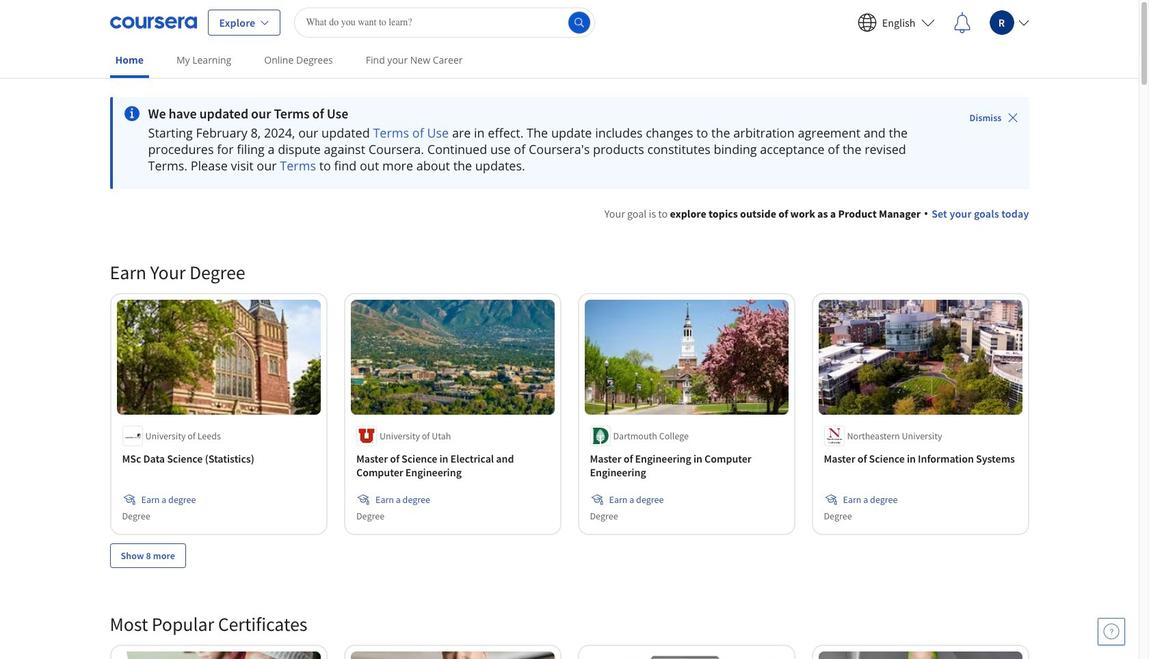 Task type: locate. For each thing, give the bounding box(es) containing it.
What do you want to learn? text field
[[295, 7, 596, 37]]

help center image
[[1104, 624, 1120, 640]]

None search field
[[295, 7, 596, 37]]

main content
[[0, 80, 1140, 659]]



Task type: vqa. For each thing, say whether or not it's contained in the screenshot.
Coursera image
yes



Task type: describe. For each thing, give the bounding box(es) containing it.
coursera image
[[110, 11, 197, 33]]

earn your degree collection element
[[102, 238, 1038, 590]]

information: we have updated our terms of use element
[[148, 105, 932, 122]]

most popular certificates collection element
[[102, 590, 1038, 659]]



